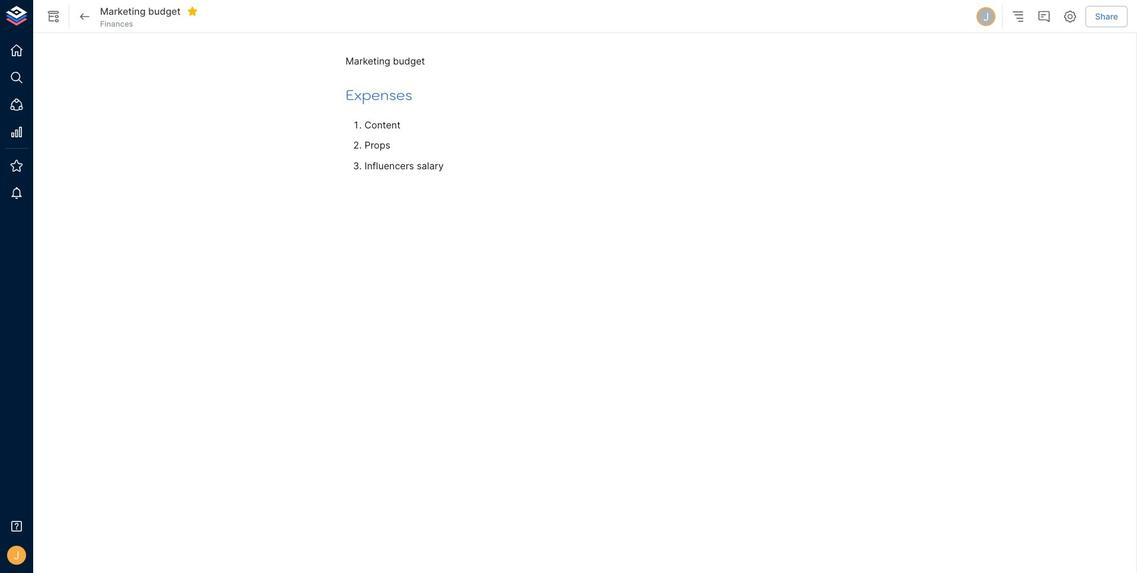 Task type: vqa. For each thing, say whether or not it's contained in the screenshot.
Bookmark IMAGE
no



Task type: describe. For each thing, give the bounding box(es) containing it.
remove favorite image
[[187, 6, 198, 17]]

comments image
[[1037, 9, 1051, 24]]

settings image
[[1063, 9, 1077, 24]]

go back image
[[78, 9, 92, 24]]



Task type: locate. For each thing, give the bounding box(es) containing it.
show wiki image
[[46, 9, 60, 24]]

table of contents image
[[1011, 9, 1025, 24]]



